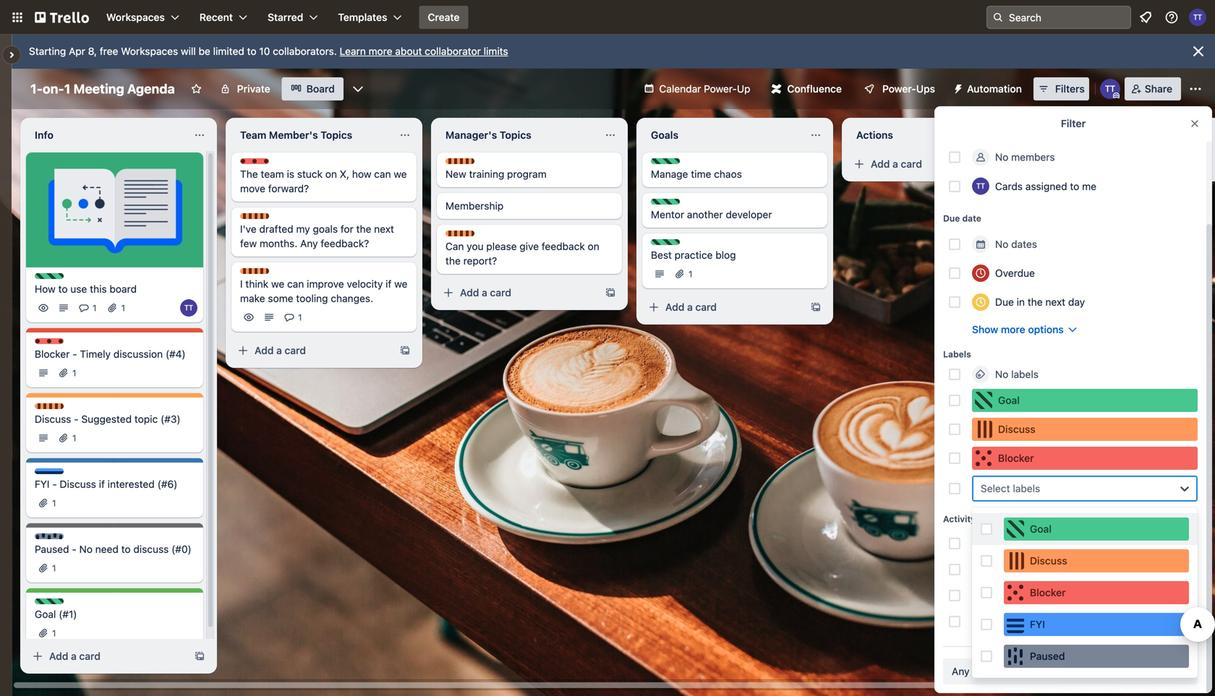 Task type: describe. For each thing, give the bounding box(es) containing it.
if inside discuss i think we can improve velocity if we make some tooling changes.
[[386, 278, 392, 290]]

activity
[[1012, 616, 1045, 628]]

mentor
[[651, 209, 684, 221]]

the inside discuss i've drafted my goals for the next few months. any feedback?
[[356, 223, 371, 235]]

best practice blog link
[[651, 248, 819, 263]]

color: green, title: "goal" element for best practice blog
[[651, 239, 684, 250]]

private
[[237, 83, 270, 95]]

done
[[1062, 129, 1087, 141]]

workspaces inside popup button
[[106, 11, 165, 23]]

color: orange, title: "discuss" element for can you please give feedback on the report?
[[446, 231, 493, 242]]

how
[[35, 283, 56, 295]]

day
[[1068, 296, 1085, 308]]

how
[[352, 168, 371, 180]]

options
[[1028, 324, 1064, 336]]

without
[[972, 616, 1009, 628]]

discussion
[[113, 348, 163, 360]]

1-
[[30, 81, 43, 97]]

forward?
[[268, 183, 309, 195]]

another
[[687, 209, 723, 221]]

last for week
[[1033, 538, 1049, 550]]

for
[[341, 223, 354, 235]]

i've
[[240, 223, 257, 235]]

discuss inside the discuss can you please give feedback on the report?
[[460, 231, 493, 242]]

free
[[100, 45, 118, 57]]

Goals text field
[[642, 124, 804, 147]]

if inside fyi fyi - discuss if interested (#6)
[[99, 478, 105, 490]]

a for can you please give feedback on the report?
[[482, 287, 487, 299]]

discuss can you please give feedback on the report?
[[446, 231, 599, 267]]

a for i think we can improve velocity if we make some tooling changes.
[[276, 345, 282, 357]]

the up active in the last two weeks
[[1015, 538, 1030, 550]]

on inside blocker the team is stuck on x, how can we move forward?
[[325, 168, 337, 180]]

active for active in the last four weeks
[[972, 590, 1001, 602]]

discuss down week
[[1030, 555, 1067, 567]]

starting apr 8, free workspaces will be limited to 10 collaborators. learn more about collaborator limits
[[29, 45, 508, 57]]

0 notifications image
[[1137, 9, 1154, 26]]

membership
[[446, 200, 504, 212]]

Done text field
[[1053, 124, 1215, 147]]

any inside discuss i've drafted my goals for the next few months. any feedback?
[[300, 238, 318, 250]]

developer
[[726, 209, 772, 221]]

in for active in the last two weeks
[[1004, 564, 1012, 576]]

2 vertical spatial weeks
[[1118, 616, 1147, 628]]

blocker down use
[[49, 339, 81, 349]]

blocker - timely discussion (#4) link
[[35, 347, 195, 362]]

automation
[[967, 83, 1022, 95]]

fyi for fyi fyi - discuss if interested (#6)
[[49, 469, 63, 480]]

open information menu image
[[1165, 10, 1179, 25]]

calendar power-up link
[[635, 77, 759, 101]]

back to home image
[[35, 6, 89, 29]]

in for active in the last four weeks
[[1004, 590, 1012, 602]]

(#0)
[[171, 544, 192, 556]]

1 down the practice
[[689, 269, 693, 279]]

no inside paused paused - no need to discuss (#0)
[[79, 544, 93, 556]]

create
[[428, 11, 460, 23]]

Info text field
[[26, 124, 188, 147]]

no members
[[995, 151, 1055, 163]]

confluence icon image
[[771, 84, 782, 94]]

power-ups
[[882, 83, 935, 95]]

add a card button for best practice blog
[[642, 296, 801, 319]]

recent
[[200, 11, 233, 23]]

filter
[[1061, 118, 1086, 129]]

you
[[467, 241, 484, 252]]

paused for paused paused - no need to discuss (#0)
[[49, 535, 80, 545]]

new training program link
[[446, 167, 613, 182]]

weeks for active in the last two weeks
[[1072, 564, 1101, 576]]

few
[[240, 238, 257, 250]]

board link
[[282, 77, 343, 101]]

my
[[296, 223, 310, 235]]

10
[[259, 45, 270, 57]]

manage
[[651, 168, 688, 180]]

0 vertical spatial terry turtle (terryturtle) image
[[1189, 9, 1207, 26]]

i think we can improve velocity if we make some tooling changes. link
[[240, 277, 408, 306]]

cards assigned to me
[[995, 180, 1097, 192]]

mentor another developer link
[[651, 208, 819, 222]]

paused - no need to discuss (#0) link
[[35, 542, 195, 557]]

1 down fyi fyi - discuss if interested (#6)
[[52, 498, 56, 509]]

timely
[[80, 348, 111, 360]]

goal (#1) link
[[35, 608, 195, 622]]

card down "actions" text field
[[901, 158, 922, 170]]

paused for paused
[[1030, 651, 1065, 663]]

0 vertical spatial create from template… image
[[1016, 158, 1027, 170]]

about
[[395, 45, 422, 57]]

0 vertical spatial terry turtle (terryturtle) image
[[1100, 79, 1120, 99]]

last down active in the last four weeks
[[1077, 616, 1094, 628]]

on inside the discuss can you please give feedback on the report?
[[588, 241, 599, 252]]

Search field
[[987, 6, 1131, 29]]

the
[[240, 168, 258, 180]]

limited
[[213, 45, 244, 57]]

active for active in the last week
[[972, 538, 1001, 550]]

color: orange, title: "discuss" element for new training program
[[446, 158, 493, 169]]

discuss down no labels
[[998, 424, 1036, 435]]

topics inside "text box"
[[321, 129, 352, 141]]

in right activity
[[1048, 616, 1056, 628]]

recent button
[[191, 6, 256, 29]]

discuss i think we can improve velocity if we make some tooling changes.
[[240, 269, 408, 305]]

fyi - discuss if interested (#6) link
[[35, 477, 195, 492]]

i've drafted my goals for the next few months. any feedback? link
[[240, 222, 408, 251]]

card for best practice blog
[[695, 301, 717, 313]]

how to use this board link
[[35, 282, 195, 297]]

1 inside text box
[[64, 81, 70, 97]]

show more options button
[[972, 323, 1078, 337]]

collaborators.
[[273, 45, 337, 57]]

0 vertical spatial color: blue, title: "fyi" element
[[35, 469, 64, 480]]

card for can you please give feedback on the report?
[[490, 287, 511, 299]]

1 vertical spatial terry turtle (terryturtle) image
[[180, 299, 197, 317]]

calendar power-up
[[659, 83, 750, 95]]

limits
[[484, 45, 508, 57]]

more inside button
[[1001, 324, 1025, 336]]

color: orange, title: "discuss" element for discuss - suggested topic (#3)
[[35, 404, 82, 414]]

Manager's Topics text field
[[437, 124, 599, 147]]

1 down this
[[93, 303, 97, 313]]

discuss down timely
[[49, 404, 82, 414]]

create from template… image for goals
[[810, 302, 822, 313]]

will
[[181, 45, 196, 57]]

add a card button for can you please give feedback on the report?
[[437, 281, 596, 305]]

in for active in the last week
[[1004, 538, 1012, 550]]

up
[[737, 83, 750, 95]]

color: green, title: "goal" element for goal (#1)
[[35, 599, 68, 610]]

confluence
[[787, 83, 842, 95]]

ups
[[916, 83, 935, 95]]

discuss inside fyi fyi - discuss if interested (#6)
[[60, 478, 96, 490]]

fyi for fyi
[[1030, 619, 1045, 631]]

goal goal (#1)
[[35, 600, 77, 621]]

interested
[[108, 478, 155, 490]]

goal inside goal how to use this board
[[49, 274, 68, 284]]

tooling
[[296, 293, 328, 305]]

1 down tooling
[[298, 312, 302, 323]]

show
[[972, 324, 998, 336]]

feedback?
[[321, 238, 369, 250]]

1 down the goal goal (#1)
[[52, 629, 56, 639]]

create button
[[419, 6, 468, 29]]

two
[[1052, 564, 1069, 576]]

discuss - suggested topic (#3) link
[[35, 412, 195, 427]]

due date
[[943, 213, 981, 224]]

add a card button down goal (#1) link
[[26, 645, 185, 668]]

create from template… image for i think we can improve velocity if we make some tooling changes.
[[399, 345, 411, 357]]

power- inside power-ups button
[[882, 83, 916, 95]]

team member's topics
[[240, 129, 352, 141]]

info
[[35, 129, 53, 141]]

chaos
[[714, 168, 742, 180]]

dates
[[1011, 238, 1037, 250]]

discuss left suggested
[[35, 413, 71, 425]]

sm image
[[947, 77, 967, 98]]

members
[[1011, 151, 1055, 163]]

show menu image
[[1188, 82, 1203, 96]]

customize views image
[[351, 82, 365, 96]]

membership link
[[446, 199, 613, 213]]

1 vertical spatial workspaces
[[121, 45, 178, 57]]

improve
[[307, 278, 344, 290]]

no for no dates
[[995, 238, 1009, 250]]

goal manage time chaos
[[651, 159, 742, 180]]

1 down "discuss discuss - suggested topic (#3)"
[[72, 433, 76, 443]]

Actions text field
[[848, 124, 1010, 147]]

months.
[[260, 238, 298, 250]]

color: orange, title: "discuss" element for i think we can improve velocity if we make some tooling changes.
[[240, 268, 287, 279]]

goal inside goal best practice blog
[[665, 240, 684, 250]]

add a card button down "actions" text field
[[848, 153, 1007, 176]]

date
[[962, 213, 981, 224]]

add a card button for i think we can improve velocity if we make some tooling changes.
[[231, 339, 391, 362]]



Task type: locate. For each thing, give the bounding box(es) containing it.
create from template… image
[[605, 287, 616, 299], [399, 345, 411, 357]]

no for no labels
[[995, 369, 1009, 380]]

the down can
[[446, 255, 461, 267]]

goal inside goal mentor another developer
[[665, 200, 684, 210]]

1 horizontal spatial due
[[995, 296, 1014, 308]]

create from template… image
[[1016, 158, 1027, 170], [810, 302, 822, 313], [194, 651, 205, 663]]

the up show more options button
[[1028, 296, 1043, 308]]

the down "active in the last week"
[[1015, 564, 1030, 576]]

next right for
[[374, 223, 394, 235]]

to inside paused paused - no need to discuss (#0)
[[121, 544, 131, 556]]

0 horizontal spatial terry turtle (terryturtle) image
[[972, 178, 990, 195]]

0 vertical spatial color: black, title: "paused" element
[[35, 534, 80, 545]]

1 horizontal spatial any
[[952, 666, 970, 678]]

0 vertical spatial can
[[374, 168, 391, 180]]

share
[[1145, 83, 1173, 95]]

no up cards at the right top of page
[[995, 151, 1009, 163]]

workspaces down workspaces popup button
[[121, 45, 178, 57]]

blocker up the select labels
[[998, 452, 1034, 464]]

color: green, title: "goal" element
[[651, 158, 684, 169], [651, 199, 684, 210], [651, 239, 684, 250], [35, 273, 68, 284], [972, 389, 1198, 412], [1004, 518, 1189, 541], [35, 599, 68, 610]]

active for active in the last two weeks
[[972, 564, 1001, 576]]

discuss up months.
[[255, 214, 287, 224]]

this
[[90, 283, 107, 295]]

-
[[72, 348, 77, 360], [74, 413, 79, 425], [52, 478, 57, 490], [72, 544, 77, 556]]

add a card down "actions"
[[871, 158, 922, 170]]

starting
[[29, 45, 66, 57]]

2 vertical spatial active
[[972, 590, 1001, 602]]

labels for select labels
[[1013, 483, 1040, 495]]

on-
[[43, 81, 64, 97]]

a down (#1)
[[71, 651, 77, 663]]

0 vertical spatial due
[[943, 213, 960, 224]]

- inside fyi fyi - discuss if interested (#6)
[[52, 478, 57, 490]]

- for discuss
[[74, 413, 79, 425]]

0 vertical spatial on
[[325, 168, 337, 180]]

(#1)
[[59, 609, 77, 621]]

in up show more options
[[1017, 296, 1025, 308]]

to left 10
[[247, 45, 256, 57]]

more right show
[[1001, 324, 1025, 336]]

learn
[[340, 45, 366, 57]]

we right velocity
[[394, 278, 408, 290]]

team
[[240, 129, 266, 141]]

0 horizontal spatial any
[[300, 238, 318, 250]]

add a card button down blog
[[642, 296, 801, 319]]

blocker left is
[[255, 159, 286, 169]]

card down the practice
[[695, 301, 717, 313]]

blocker inside blocker the team is stuck on x, how can we move forward?
[[255, 159, 286, 169]]

due for due date
[[943, 213, 960, 224]]

make
[[240, 293, 265, 305]]

0 vertical spatial four
[[1052, 590, 1071, 602]]

0 vertical spatial more
[[369, 45, 392, 57]]

add a card down (#1)
[[49, 651, 100, 663]]

1 down board
[[121, 303, 125, 313]]

terry turtle (terryturtle) image right filters at the top right of the page
[[1100, 79, 1120, 99]]

blocker down active in the last two weeks
[[1030, 587, 1066, 599]]

last down active in the last two weeks
[[1033, 590, 1049, 602]]

2 active from the top
[[972, 564, 1001, 576]]

1 horizontal spatial color: black, title: "paused" element
[[1004, 645, 1189, 668]]

(#4)
[[166, 348, 186, 360]]

card for i think we can improve velocity if we make some tooling changes.
[[285, 345, 306, 357]]

0 vertical spatial active
[[972, 538, 1001, 550]]

we up some
[[271, 278, 284, 290]]

last for two
[[1033, 564, 1049, 576]]

add a card for can you please give feedback on the report?
[[460, 287, 511, 299]]

a down "actions"
[[893, 158, 898, 170]]

can right how
[[374, 168, 391, 180]]

(#3)
[[161, 413, 181, 425]]

(#6)
[[157, 478, 178, 490]]

1 vertical spatial color: blue, title: "fyi" element
[[1004, 613, 1189, 637]]

drafted
[[259, 223, 293, 235]]

me
[[1082, 180, 1097, 192]]

topic
[[134, 413, 158, 425]]

need
[[95, 544, 119, 556]]

no for no members
[[995, 151, 1009, 163]]

next left day
[[1046, 296, 1066, 308]]

discuss discuss - suggested topic (#3)
[[35, 404, 181, 425]]

star or unstar board image
[[191, 83, 202, 95]]

0 horizontal spatial topics
[[321, 129, 352, 141]]

to left the me
[[1070, 180, 1079, 192]]

goals
[[651, 129, 679, 141]]

last left two
[[1033, 564, 1049, 576]]

1 vertical spatial labels
[[1013, 483, 1040, 495]]

add for i think we can improve velocity if we make some tooling changes.
[[255, 345, 274, 357]]

1 right 1-
[[64, 81, 70, 97]]

power- up "actions"
[[882, 83, 916, 95]]

blocker the team is stuck on x, how can we move forward?
[[240, 159, 407, 195]]

meeting
[[73, 81, 124, 97]]

weeks for active in the last four weeks
[[1073, 590, 1103, 602]]

1 vertical spatial on
[[588, 241, 599, 252]]

1 vertical spatial due
[[995, 296, 1014, 308]]

goal best practice blog
[[651, 240, 736, 261]]

discuss inside "discuss new training program"
[[460, 159, 493, 169]]

due left date
[[943, 213, 960, 224]]

goal how to use this board
[[35, 274, 137, 295]]

create from template… image for info
[[194, 651, 205, 663]]

add for can you please give feedback on the report?
[[460, 287, 479, 299]]

last
[[1033, 538, 1049, 550], [1033, 564, 1049, 576], [1033, 590, 1049, 602], [1077, 616, 1094, 628]]

1 vertical spatial if
[[99, 478, 105, 490]]

the up activity
[[1015, 590, 1030, 602]]

actions
[[856, 129, 893, 141]]

workspaces up the free
[[106, 11, 165, 23]]

time
[[691, 168, 711, 180]]

2 power- from the left
[[882, 83, 916, 95]]

1 vertical spatial more
[[1001, 324, 1025, 336]]

add a card for i think we can improve velocity if we make some tooling changes.
[[255, 345, 306, 357]]

blocker left timely
[[35, 348, 70, 360]]

to inside goal how to use this board
[[58, 283, 68, 295]]

on
[[325, 168, 337, 180], [588, 241, 599, 252]]

no down show more options
[[995, 369, 1009, 380]]

- inside paused paused - no need to discuss (#0)
[[72, 544, 77, 556]]

color: orange, title: "discuss" element
[[446, 158, 493, 169], [240, 213, 287, 224], [446, 231, 493, 242], [240, 268, 287, 279], [35, 404, 82, 414], [972, 418, 1198, 441], [1004, 550, 1189, 573]]

if left "interested"
[[99, 478, 105, 490]]

color: black, title: "paused" element
[[35, 534, 80, 545], [1004, 645, 1189, 668]]

if
[[386, 278, 392, 290], [99, 478, 105, 490]]

1 horizontal spatial if
[[386, 278, 392, 290]]

1
[[64, 81, 70, 97], [689, 269, 693, 279], [93, 303, 97, 313], [121, 303, 125, 313], [298, 312, 302, 323], [72, 368, 76, 378], [72, 433, 76, 443], [52, 498, 56, 509], [52, 563, 56, 574], [52, 629, 56, 639]]

terry turtle (terryturtle) image left cards at the right top of page
[[972, 178, 990, 195]]

due for due in the next day
[[995, 296, 1014, 308]]

in up active in the last two weeks
[[1004, 538, 1012, 550]]

stuck
[[297, 168, 323, 180]]

topics up "discuss new training program"
[[500, 129, 532, 141]]

is
[[287, 168, 294, 180]]

card down report?
[[490, 287, 511, 299]]

any match
[[952, 666, 1001, 678]]

last for four
[[1033, 590, 1049, 602]]

active up without at bottom right
[[972, 590, 1001, 602]]

labels for no labels
[[1011, 369, 1039, 380]]

can inside discuss i think we can improve velocity if we make some tooling changes.
[[287, 278, 304, 290]]

blog
[[716, 249, 736, 261]]

1 horizontal spatial color: blue, title: "fyi" element
[[1004, 613, 1189, 637]]

can up some
[[287, 278, 304, 290]]

any down my
[[300, 238, 318, 250]]

x,
[[340, 168, 349, 180]]

topics up x,
[[321, 129, 352, 141]]

in for due in the next day
[[1017, 296, 1025, 308]]

0 horizontal spatial create from template… image
[[399, 345, 411, 357]]

can inside blocker the team is stuck on x, how can we move forward?
[[374, 168, 391, 180]]

discuss
[[460, 159, 493, 169], [255, 214, 287, 224], [460, 231, 493, 242], [255, 269, 287, 279], [49, 404, 82, 414], [35, 413, 71, 425], [998, 424, 1036, 435], [60, 478, 96, 490], [1030, 555, 1067, 567]]

we right how
[[394, 168, 407, 180]]

0 vertical spatial if
[[386, 278, 392, 290]]

be
[[199, 45, 210, 57]]

card down some
[[285, 345, 306, 357]]

discuss new training program
[[446, 159, 547, 180]]

new
[[446, 168, 466, 180]]

2 horizontal spatial create from template… image
[[1016, 158, 1027, 170]]

terry turtle (terryturtle) image up (#4)
[[180, 299, 197, 317]]

best
[[651, 249, 672, 261]]

more
[[369, 45, 392, 57], [1001, 324, 1025, 336]]

0 vertical spatial workspaces
[[106, 11, 165, 23]]

1 horizontal spatial more
[[1001, 324, 1025, 336]]

add down the make on the top of page
[[255, 345, 274, 357]]

1 horizontal spatial power-
[[882, 83, 916, 95]]

Team Member's Topics text field
[[231, 124, 393, 147]]

goal inside goal manage time chaos
[[665, 159, 684, 169]]

1 vertical spatial can
[[287, 278, 304, 290]]

topics
[[321, 129, 352, 141], [500, 129, 532, 141]]

search image
[[992, 12, 1004, 23]]

terry turtle (terryturtle) image
[[1100, 79, 1120, 99], [972, 178, 990, 195]]

- inside blocker blocker - timely discussion (#4)
[[72, 348, 77, 360]]

add for best practice blog
[[665, 301, 685, 313]]

0 vertical spatial labels
[[1011, 369, 1039, 380]]

the team is stuck on x, how can we move forward? link
[[240, 167, 408, 196]]

0 horizontal spatial four
[[1052, 590, 1071, 602]]

starred
[[268, 11, 303, 23]]

1 vertical spatial terry turtle (terryturtle) image
[[972, 178, 990, 195]]

1 vertical spatial active
[[972, 564, 1001, 576]]

a down some
[[276, 345, 282, 357]]

select labels
[[981, 483, 1040, 495]]

color: black, title: "paused" element down without activity in the last four weeks
[[1004, 645, 1189, 668]]

topics inside 'text field'
[[500, 129, 532, 141]]

to right need
[[121, 544, 131, 556]]

any
[[300, 238, 318, 250], [952, 666, 970, 678]]

1 vertical spatial color: black, title: "paused" element
[[1004, 645, 1189, 668]]

goals
[[313, 223, 338, 235]]

workspaces button
[[98, 6, 188, 29]]

the right for
[[356, 223, 371, 235]]

power- right calendar
[[704, 83, 737, 95]]

add a card button down tooling
[[231, 339, 391, 362]]

8,
[[88, 45, 97, 57]]

0 horizontal spatial due
[[943, 213, 960, 224]]

0 vertical spatial next
[[374, 223, 394, 235]]

fyi fyi - discuss if interested (#6)
[[35, 469, 178, 490]]

blocker blocker - timely discussion (#4)
[[35, 339, 186, 360]]

1 horizontal spatial on
[[588, 241, 599, 252]]

2 vertical spatial create from template… image
[[194, 651, 205, 663]]

terry turtle (terryturtle) image
[[1189, 9, 1207, 26], [180, 299, 197, 317]]

power- inside calendar power-up link
[[704, 83, 737, 95]]

0 horizontal spatial on
[[325, 168, 337, 180]]

discuss inside discuss i've drafted my goals for the next few months. any feedback?
[[255, 214, 287, 224]]

color: black, title: "paused" element left need
[[35, 534, 80, 545]]

0 vertical spatial any
[[300, 238, 318, 250]]

1 horizontal spatial create from template… image
[[810, 302, 822, 313]]

- for fyi
[[52, 478, 57, 490]]

due in the next day
[[995, 296, 1085, 308]]

0 horizontal spatial terry turtle (terryturtle) image
[[180, 299, 197, 317]]

1 horizontal spatial next
[[1046, 296, 1066, 308]]

color: blue, title: "fyi" element
[[35, 469, 64, 480], [1004, 613, 1189, 637]]

0 horizontal spatial color: blue, title: "fyi" element
[[35, 469, 64, 480]]

calendar
[[659, 83, 701, 95]]

add a card for best practice blog
[[665, 301, 717, 313]]

add a card button down 'can you please give feedback on the report?' link
[[437, 281, 596, 305]]

think
[[245, 278, 268, 290]]

color: green, title: "goal" element for how to use this board
[[35, 273, 68, 284]]

four
[[1052, 590, 1071, 602], [1096, 616, 1115, 628]]

add a card down the practice
[[665, 301, 717, 313]]

color: green, title: "goal" element for manage time chaos
[[651, 158, 684, 169]]

2 topics from the left
[[500, 129, 532, 141]]

member's
[[269, 129, 318, 141]]

this member is an admin of this board. image
[[1113, 93, 1120, 99]]

1 horizontal spatial create from template… image
[[605, 287, 616, 299]]

1 horizontal spatial four
[[1096, 616, 1115, 628]]

0 vertical spatial weeks
[[1072, 564, 1101, 576]]

no left need
[[79, 544, 93, 556]]

discuss up report?
[[460, 231, 493, 242]]

we inside blocker the team is stuck on x, how can we move forward?
[[394, 168, 407, 180]]

fyi inside 'element'
[[1030, 619, 1045, 631]]

add down "actions"
[[871, 158, 890, 170]]

on right feedback
[[588, 241, 599, 252]]

1 vertical spatial create from template… image
[[810, 302, 822, 313]]

add down (#1)
[[49, 651, 68, 663]]

active down "active in the last week"
[[972, 564, 1001, 576]]

discuss inside discuss i think we can improve velocity if we make some tooling changes.
[[255, 269, 287, 279]]

0 horizontal spatial can
[[287, 278, 304, 290]]

a for best practice blog
[[687, 301, 693, 313]]

a down the practice
[[687, 301, 693, 313]]

use
[[70, 283, 87, 295]]

labels
[[1011, 369, 1039, 380], [1013, 483, 1040, 495]]

1 power- from the left
[[704, 83, 737, 95]]

share button
[[1125, 77, 1181, 101]]

active in the last two weeks
[[972, 564, 1101, 576]]

primary element
[[0, 0, 1215, 35]]

some
[[268, 293, 293, 305]]

add down best
[[665, 301, 685, 313]]

color: green, title: "goal" element for mentor another developer
[[651, 199, 684, 210]]

discuss left "interested"
[[60, 478, 96, 490]]

power-ups button
[[853, 77, 944, 101]]

manage time chaos link
[[651, 167, 819, 182]]

power-
[[704, 83, 737, 95], [882, 83, 916, 95]]

0 horizontal spatial more
[[369, 45, 392, 57]]

1 up the goal goal (#1)
[[52, 563, 56, 574]]

- for blocker
[[72, 348, 77, 360]]

team
[[261, 168, 284, 180]]

labels right select at the right
[[1013, 483, 1040, 495]]

goal mentor another developer
[[651, 200, 772, 221]]

discuss up some
[[255, 269, 287, 279]]

add a card down report?
[[460, 287, 511, 299]]

- for paused
[[72, 544, 77, 556]]

labels down show more options button
[[1011, 369, 1039, 380]]

create from template… image for can you please give feedback on the report?
[[605, 287, 616, 299]]

last left week
[[1033, 538, 1049, 550]]

in up without at bottom right
[[1004, 590, 1012, 602]]

1 horizontal spatial terry turtle (terryturtle) image
[[1189, 9, 1207, 26]]

0 horizontal spatial color: black, title: "paused" element
[[35, 534, 80, 545]]

0 horizontal spatial power-
[[704, 83, 737, 95]]

goal
[[665, 159, 684, 169], [665, 200, 684, 210], [665, 240, 684, 250], [49, 274, 68, 284], [998, 395, 1020, 407], [1030, 523, 1052, 535], [49, 600, 68, 610], [35, 609, 56, 621]]

the right activity
[[1059, 616, 1074, 628]]

card down goal (#1) link
[[79, 651, 100, 663]]

color: orange, title: "discuss" element for i've drafted my goals for the next few months. any feedback?
[[240, 213, 287, 224]]

0 vertical spatial create from template… image
[[605, 287, 616, 299]]

1 topics from the left
[[321, 129, 352, 141]]

collaborator
[[425, 45, 481, 57]]

0 horizontal spatial if
[[99, 478, 105, 490]]

any left match
[[952, 666, 970, 678]]

a down report?
[[482, 287, 487, 299]]

if right velocity
[[386, 278, 392, 290]]

1 horizontal spatial topics
[[500, 129, 532, 141]]

report?
[[463, 255, 497, 267]]

1 vertical spatial weeks
[[1073, 590, 1103, 602]]

1 vertical spatial next
[[1046, 296, 1066, 308]]

1 vertical spatial any
[[952, 666, 970, 678]]

without activity in the last four weeks
[[972, 616, 1147, 628]]

- inside "discuss discuss - suggested topic (#3)"
[[74, 413, 79, 425]]

1 horizontal spatial terry turtle (terryturtle) image
[[1100, 79, 1120, 99]]

the inside the discuss can you please give feedback on the report?
[[446, 255, 461, 267]]

1 vertical spatial four
[[1096, 616, 1115, 628]]

i
[[240, 278, 243, 290]]

next inside discuss i've drafted my goals for the next few months. any feedback?
[[374, 223, 394, 235]]

terry turtle (terryturtle) image right open information menu image in the top right of the page
[[1189, 9, 1207, 26]]

on left x,
[[325, 168, 337, 180]]

1 vertical spatial create from template… image
[[399, 345, 411, 357]]

1 horizontal spatial can
[[374, 168, 391, 180]]

1 active from the top
[[972, 538, 1001, 550]]

to left use
[[58, 283, 68, 295]]

training
[[469, 168, 504, 180]]

3 active from the top
[[972, 590, 1001, 602]]

0 horizontal spatial next
[[374, 223, 394, 235]]

Board name text field
[[23, 77, 182, 101]]

in
[[1017, 296, 1025, 308], [1004, 538, 1012, 550], [1004, 564, 1012, 576], [1004, 590, 1012, 602], [1048, 616, 1056, 628]]

in down "active in the last week"
[[1004, 564, 1012, 576]]

0 horizontal spatial create from template… image
[[194, 651, 205, 663]]

select
[[981, 483, 1010, 495]]

color: red, title: "blocker" element
[[240, 158, 286, 169], [35, 339, 81, 349], [972, 447, 1198, 470], [1004, 582, 1189, 605]]

active down activity
[[972, 538, 1001, 550]]

filters
[[1055, 83, 1085, 95]]

paused paused - no need to discuss (#0)
[[35, 535, 192, 556]]

close popover image
[[1189, 118, 1201, 129]]

1 down blocker blocker - timely discussion (#4)
[[72, 368, 76, 378]]

add a card down some
[[255, 345, 306, 357]]

discuss down 'manager's'
[[460, 159, 493, 169]]



Task type: vqa. For each thing, say whether or not it's contained in the screenshot.
the top Active
yes



